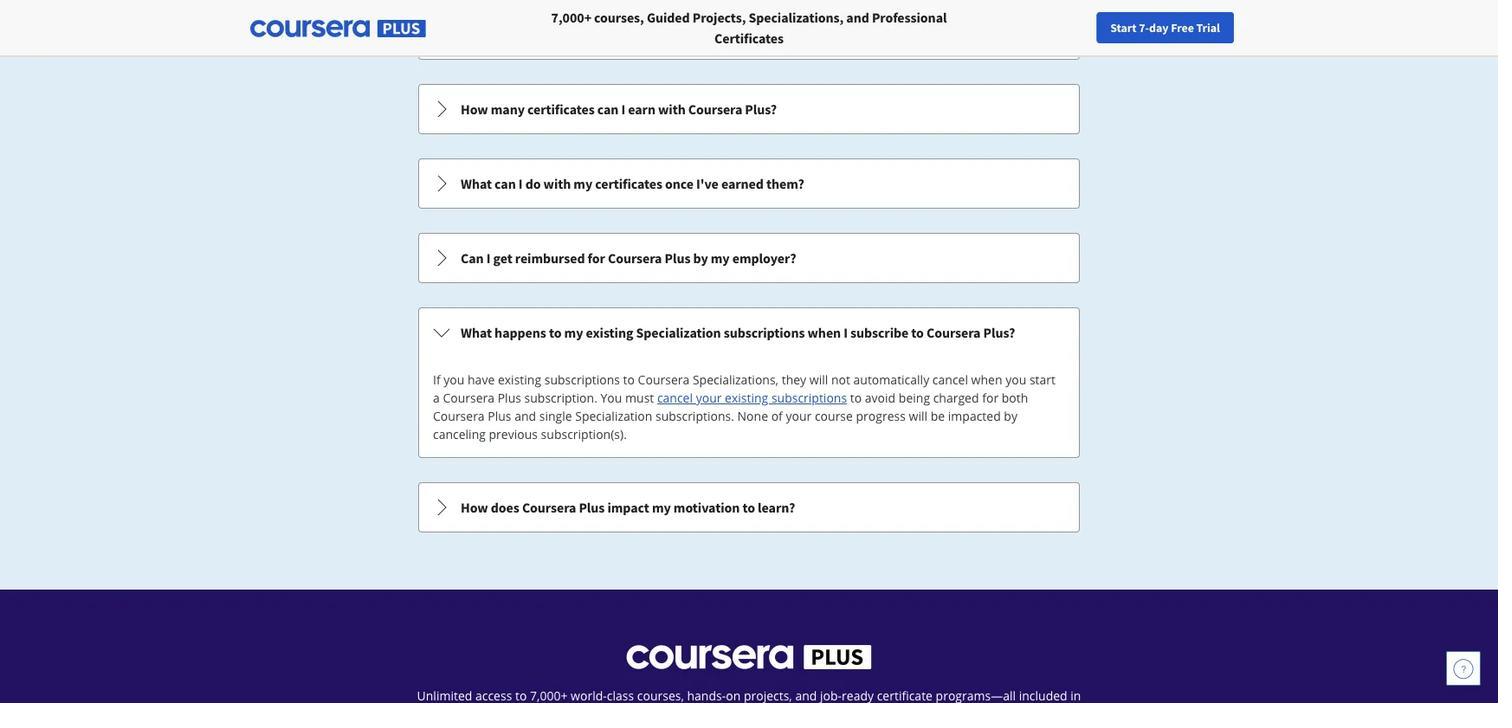 Task type: locate. For each thing, give the bounding box(es) containing it.
0 vertical spatial existing
[[586, 324, 633, 341]]

0 vertical spatial will
[[810, 372, 828, 388]]

what left do
[[461, 175, 492, 192]]

specialization down you
[[575, 408, 652, 424]]

many
[[491, 100, 525, 118]]

1 horizontal spatial and
[[846, 9, 869, 26]]

1 horizontal spatial will
[[909, 408, 928, 424]]

0 vertical spatial specialization
[[636, 324, 721, 341]]

how
[[461, 100, 488, 118], [461, 499, 488, 516]]

1 vertical spatial what
[[461, 324, 492, 341]]

list containing how many certificates can i earn with coursera plus?
[[417, 0, 1082, 534]]

1 vertical spatial subscriptions
[[544, 372, 620, 388]]

1 vertical spatial with
[[543, 175, 571, 192]]

1 vertical spatial certificates
[[595, 175, 662, 192]]

my right do
[[574, 175, 593, 192]]

by down both
[[1004, 408, 1018, 424]]

0 horizontal spatial plus?
[[745, 100, 777, 118]]

learn?
[[758, 499, 795, 516]]

1 vertical spatial specializations,
[[693, 372, 779, 388]]

0 horizontal spatial will
[[810, 372, 828, 388]]

1 horizontal spatial existing
[[586, 324, 633, 341]]

i left get
[[486, 249, 491, 267]]

1 what from the top
[[461, 175, 492, 192]]

0 vertical spatial what
[[461, 175, 492, 192]]

2 how from the top
[[461, 499, 488, 516]]

subscriptions up subscription.
[[544, 372, 620, 388]]

0 horizontal spatial by
[[693, 249, 708, 267]]

earned
[[721, 175, 764, 192]]

plus? up both
[[983, 324, 1015, 341]]

1 horizontal spatial plus?
[[983, 324, 1015, 341]]

1 horizontal spatial with
[[658, 100, 686, 118]]

with right earn
[[658, 100, 686, 118]]

projects,
[[693, 9, 746, 26]]

7,000+
[[551, 9, 591, 26]]

1 horizontal spatial your
[[786, 408, 812, 424]]

and
[[846, 9, 869, 26], [515, 408, 536, 424]]

do
[[525, 175, 541, 192]]

for up impacted
[[982, 390, 999, 406]]

coursera down 'have'
[[443, 390, 495, 406]]

how left many
[[461, 100, 488, 118]]

not
[[831, 372, 850, 388]]

existing inside dropdown button
[[586, 324, 633, 341]]

coursera inside dropdown button
[[608, 249, 662, 267]]

motivation
[[674, 499, 740, 516]]

specializations,
[[749, 9, 844, 26], [693, 372, 779, 388]]

specialization up must
[[636, 324, 721, 341]]

will left not
[[810, 372, 828, 388]]

them?
[[766, 175, 804, 192]]

i inside dropdown button
[[486, 249, 491, 267]]

coursera up canceling at the left
[[433, 408, 485, 424]]

1 vertical spatial when
[[971, 372, 1002, 388]]

0 vertical spatial how
[[461, 100, 488, 118]]

i've
[[696, 175, 719, 192]]

to right subscribe
[[911, 324, 924, 341]]

specializations, up the certificates
[[749, 9, 844, 26]]

None search field
[[238, 11, 654, 45]]

to down not
[[850, 390, 862, 406]]

2 horizontal spatial existing
[[725, 390, 768, 406]]

certificates right many
[[527, 100, 595, 118]]

when up not
[[808, 324, 841, 341]]

1 vertical spatial existing
[[498, 372, 541, 388]]

1 vertical spatial can
[[495, 175, 516, 192]]

1 horizontal spatial when
[[971, 372, 1002, 388]]

by left employer?
[[693, 249, 708, 267]]

career
[[1204, 20, 1238, 36]]

you right if at the left bottom
[[444, 372, 465, 388]]

existing
[[586, 324, 633, 341], [498, 372, 541, 388], [725, 390, 768, 406]]

specializations, inside if you have existing subscriptions to coursera specializations, they will not automatically cancel when you start a coursera plus subscription. you must
[[693, 372, 779, 388]]

charged
[[933, 390, 979, 406]]

your inside 'link'
[[1154, 20, 1177, 36]]

subscriptions down they
[[772, 390, 847, 406]]

existing right 'have'
[[498, 372, 541, 388]]

1 horizontal spatial you
[[1006, 372, 1026, 388]]

to left learn?
[[743, 499, 755, 516]]

you up both
[[1006, 372, 1026, 388]]

help center image
[[1453, 658, 1474, 679]]

when
[[808, 324, 841, 341], [971, 372, 1002, 388]]

plus?
[[745, 100, 777, 118], [983, 324, 1015, 341]]

subscriptions up they
[[724, 324, 805, 341]]

i left earn
[[621, 100, 625, 118]]

they
[[782, 372, 806, 388]]

0 vertical spatial certificates
[[527, 100, 595, 118]]

0 horizontal spatial you
[[444, 372, 465, 388]]

1 horizontal spatial certificates
[[595, 175, 662, 192]]

0 horizontal spatial coursera plus image
[[250, 20, 426, 37]]

how for how does coursera plus impact my motivation to learn?
[[461, 499, 488, 516]]

1 vertical spatial how
[[461, 499, 488, 516]]

0 horizontal spatial cancel
[[657, 390, 693, 406]]

1 vertical spatial and
[[515, 408, 536, 424]]

how does coursera plus impact my motivation to learn?
[[461, 499, 795, 516]]

what can i do with my certificates once i've earned them?
[[461, 175, 804, 192]]

plus inside if you have existing subscriptions to coursera specializations, they will not automatically cancel when you start a coursera plus subscription. you must
[[498, 390, 521, 406]]

subscriptions inside if you have existing subscriptions to coursera specializations, they will not automatically cancel when you start a coursera plus subscription. you must
[[544, 372, 620, 388]]

0 horizontal spatial existing
[[498, 372, 541, 388]]

will down being
[[909, 408, 928, 424]]

0 vertical spatial cancel
[[933, 372, 968, 388]]

0 vertical spatial by
[[693, 249, 708, 267]]

to
[[549, 324, 562, 341], [911, 324, 924, 341], [623, 372, 635, 388], [850, 390, 862, 406], [743, 499, 755, 516]]

certificates
[[715, 29, 784, 47]]

plus
[[665, 249, 691, 267], [498, 390, 521, 406], [488, 408, 511, 424], [579, 499, 605, 516]]

can left do
[[495, 175, 516, 192]]

my inside dropdown button
[[711, 249, 730, 267]]

2 horizontal spatial your
[[1154, 20, 1177, 36]]

1 vertical spatial for
[[982, 390, 999, 406]]

both
[[1002, 390, 1028, 406]]

coursera down 'what can i do with my certificates once i've earned them?'
[[608, 249, 662, 267]]

1 vertical spatial your
[[696, 390, 722, 406]]

with
[[658, 100, 686, 118], [543, 175, 571, 192]]

to avoid being charged for both coursera plus and single specialization subscriptions. none of your course progress will be impacted by canceling previous subscription(s).
[[433, 390, 1028, 443]]

0 vertical spatial specializations,
[[749, 9, 844, 26]]

single
[[539, 408, 572, 424]]

plus? down the certificates
[[745, 100, 777, 118]]

coursera plus image
[[250, 20, 426, 37], [627, 645, 872, 669]]

what happens to my existing specialization subscriptions when i subscribe to coursera plus?
[[461, 324, 1015, 341]]

2 vertical spatial existing
[[725, 390, 768, 406]]

by
[[693, 249, 708, 267], [1004, 408, 1018, 424]]

cancel
[[933, 372, 968, 388], [657, 390, 693, 406]]

2 vertical spatial subscriptions
[[772, 390, 847, 406]]

for inside to avoid being charged for both coursera plus and single specialization subscriptions. none of your course progress will be impacted by canceling previous subscription(s).
[[982, 390, 999, 406]]

i
[[621, 100, 625, 118], [519, 175, 523, 192], [486, 249, 491, 267], [844, 324, 848, 341]]

cancel up subscriptions.
[[657, 390, 693, 406]]

by inside to avoid being charged for both coursera plus and single specialization subscriptions. none of your course progress will be impacted by canceling previous subscription(s).
[[1004, 408, 1018, 424]]

what
[[461, 175, 492, 192], [461, 324, 492, 341]]

find your new career link
[[1120, 17, 1246, 39]]

plus inside dropdown button
[[579, 499, 605, 516]]

by inside dropdown button
[[693, 249, 708, 267]]

subscriptions
[[724, 324, 805, 341], [544, 372, 620, 388], [772, 390, 847, 406]]

you
[[444, 372, 465, 388], [1006, 372, 1026, 388]]

1 how from the top
[[461, 100, 488, 118]]

cancel inside if you have existing subscriptions to coursera specializations, they will not automatically cancel when you start a coursera plus subscription. you must
[[933, 372, 968, 388]]

coursera
[[688, 100, 742, 118], [608, 249, 662, 267], [927, 324, 981, 341], [638, 372, 690, 388], [443, 390, 495, 406], [433, 408, 485, 424], [522, 499, 576, 516]]

0 vertical spatial and
[[846, 9, 869, 26]]

can
[[597, 100, 619, 118], [495, 175, 516, 192]]

certificates left once
[[595, 175, 662, 192]]

you
[[601, 390, 622, 406]]

does
[[491, 499, 519, 516]]

0 horizontal spatial and
[[515, 408, 536, 424]]

your for cancel
[[696, 390, 722, 406]]

what left happens
[[461, 324, 492, 341]]

0 horizontal spatial your
[[696, 390, 722, 406]]

list
[[417, 0, 1082, 534]]

your inside to avoid being charged for both coursera plus and single specialization subscriptions. none of your course progress will be impacted by canceling previous subscription(s).
[[786, 408, 812, 424]]

1 horizontal spatial by
[[1004, 408, 1018, 424]]

how many certificates can i earn with coursera plus?
[[461, 100, 777, 118]]

certificates
[[527, 100, 595, 118], [595, 175, 662, 192]]

1 horizontal spatial for
[[982, 390, 999, 406]]

1 vertical spatial specialization
[[575, 408, 652, 424]]

impact
[[607, 499, 649, 516]]

coursera up charged at right bottom
[[927, 324, 981, 341]]

2 vertical spatial your
[[786, 408, 812, 424]]

a
[[433, 390, 440, 406]]

and up previous
[[515, 408, 536, 424]]

with right do
[[543, 175, 571, 192]]

1 horizontal spatial cancel
[[933, 372, 968, 388]]

find
[[1129, 20, 1151, 36]]

2 what from the top
[[461, 324, 492, 341]]

my
[[574, 175, 593, 192], [711, 249, 730, 267], [564, 324, 583, 341], [652, 499, 671, 516]]

to up must
[[623, 372, 635, 388]]

to inside to avoid being charged for both coursera plus and single specialization subscriptions. none of your course progress will be impacted by canceling previous subscription(s).
[[850, 390, 862, 406]]

0 horizontal spatial for
[[588, 249, 605, 267]]

your
[[1154, 20, 1177, 36], [696, 390, 722, 406], [786, 408, 812, 424]]

day
[[1149, 20, 1169, 36]]

plus inside to avoid being charged for both coursera plus and single specialization subscriptions. none of your course progress will be impacted by canceling previous subscription(s).
[[488, 408, 511, 424]]

for
[[588, 249, 605, 267], [982, 390, 999, 406]]

can left earn
[[597, 100, 619, 118]]

trial
[[1196, 20, 1220, 36]]

1 vertical spatial will
[[909, 408, 928, 424]]

0 vertical spatial coursera plus image
[[250, 20, 426, 37]]

for inside dropdown button
[[588, 249, 605, 267]]

my left employer?
[[711, 249, 730, 267]]

and left "professional"
[[846, 9, 869, 26]]

1 horizontal spatial can
[[597, 100, 619, 118]]

0 vertical spatial when
[[808, 324, 841, 341]]

cancel your existing subscriptions
[[657, 390, 847, 406]]

how left does
[[461, 499, 488, 516]]

will inside if you have existing subscriptions to coursera specializations, they will not automatically cancel when you start a coursera plus subscription. you must
[[810, 372, 828, 388]]

1 horizontal spatial coursera plus image
[[627, 645, 872, 669]]

specializations, up "cancel your existing subscriptions" link
[[693, 372, 779, 388]]

what happens to my existing specialization subscriptions when i subscribe to coursera plus? button
[[419, 308, 1079, 357]]

existing up you
[[586, 324, 633, 341]]

0 horizontal spatial can
[[495, 175, 516, 192]]

0 horizontal spatial when
[[808, 324, 841, 341]]

1 vertical spatial by
[[1004, 408, 1018, 424]]

0 horizontal spatial certificates
[[527, 100, 595, 118]]

0 vertical spatial can
[[597, 100, 619, 118]]

0 vertical spatial with
[[658, 100, 686, 118]]

for right reimbursed
[[588, 249, 605, 267]]

specialization
[[636, 324, 721, 341], [575, 408, 652, 424]]

cancel up charged at right bottom
[[933, 372, 968, 388]]

will
[[810, 372, 828, 388], [909, 408, 928, 424]]

subscription.
[[524, 390, 597, 406]]

my right happens
[[564, 324, 583, 341]]

0 vertical spatial for
[[588, 249, 605, 267]]

to inside if you have existing subscriptions to coursera specializations, they will not automatically cancel when you start a coursera plus subscription. you must
[[623, 372, 635, 388]]

when up both
[[971, 372, 1002, 388]]

0 vertical spatial subscriptions
[[724, 324, 805, 341]]

7,000+ courses, guided projects, specializations, and professional certificates
[[551, 9, 947, 47]]

0 vertical spatial your
[[1154, 20, 1177, 36]]

existing up none
[[725, 390, 768, 406]]



Task type: vqa. For each thing, say whether or not it's contained in the screenshot.
productivity,
no



Task type: describe. For each thing, give the bounding box(es) containing it.
0 horizontal spatial with
[[543, 175, 571, 192]]

courses,
[[594, 9, 644, 26]]

course
[[815, 408, 853, 424]]

if you have existing subscriptions to coursera specializations, they will not automatically cancel when you start a coursera plus subscription. you must
[[433, 372, 1056, 406]]

happens
[[495, 324, 546, 341]]

1 vertical spatial cancel
[[657, 390, 693, 406]]

can
[[461, 249, 484, 267]]

impacted
[[948, 408, 1001, 424]]

when inside if you have existing subscriptions to coursera specializations, they will not automatically cancel when you start a coursera plus subscription. you must
[[971, 372, 1002, 388]]

coursera up must
[[638, 372, 690, 388]]

specializations, inside 7,000+ courses, guided projects, specializations, and professional certificates
[[749, 9, 844, 26]]

what for what can i do with my certificates once i've earned them?
[[461, 175, 492, 192]]

for for charged
[[982, 390, 999, 406]]

automatically
[[854, 372, 929, 388]]

how for how many certificates can i earn with coursera plus?
[[461, 100, 488, 118]]

coursera right earn
[[688, 100, 742, 118]]

can i get reimbursed for coursera plus by my employer?
[[461, 249, 796, 267]]

to right happens
[[549, 324, 562, 341]]

cancel your existing subscriptions link
[[657, 390, 847, 406]]

0 vertical spatial plus?
[[745, 100, 777, 118]]

how many certificates can i earn with coursera plus? button
[[419, 85, 1079, 133]]

7-
[[1139, 20, 1149, 36]]

when inside dropdown button
[[808, 324, 841, 341]]

for for reimbursed
[[588, 249, 605, 267]]

none
[[737, 408, 768, 424]]

1 vertical spatial coursera plus image
[[627, 645, 872, 669]]

free
[[1171, 20, 1194, 36]]

and inside 7,000+ courses, guided projects, specializations, and professional certificates
[[846, 9, 869, 26]]

and inside to avoid being charged for both coursera plus and single specialization subscriptions. none of your course progress will be impacted by canceling previous subscription(s).
[[515, 408, 536, 424]]

plus inside dropdown button
[[665, 249, 691, 267]]

guided
[[647, 9, 690, 26]]

will inside to avoid being charged for both coursera plus and single specialization subscriptions. none of your course progress will be impacted by canceling previous subscription(s).
[[909, 408, 928, 424]]

find your new career
[[1129, 20, 1238, 36]]

new
[[1179, 20, 1202, 36]]

once
[[665, 175, 694, 192]]

subscription(s).
[[541, 426, 627, 443]]

reimbursed
[[515, 249, 585, 267]]

coursera right does
[[522, 499, 576, 516]]

start
[[1030, 372, 1056, 388]]

must
[[625, 390, 654, 406]]

start
[[1110, 20, 1137, 36]]

employer?
[[732, 249, 796, 267]]

of
[[771, 408, 783, 424]]

if
[[433, 372, 441, 388]]

previous
[[489, 426, 538, 443]]

subscriptions inside what happens to my existing specialization subscriptions when i subscribe to coursera plus? dropdown button
[[724, 324, 805, 341]]

earn
[[628, 100, 656, 118]]

what can i do with my certificates once i've earned them? button
[[419, 159, 1079, 208]]

avoid
[[865, 390, 896, 406]]

specialization inside what happens to my existing specialization subscriptions when i subscribe to coursera plus? dropdown button
[[636, 324, 721, 341]]

canceling
[[433, 426, 486, 443]]

be
[[931, 408, 945, 424]]

1 vertical spatial plus?
[[983, 324, 1015, 341]]

can i get reimbursed for coursera plus by my employer? button
[[419, 234, 1079, 282]]

existing inside if you have existing subscriptions to coursera specializations, they will not automatically cancel when you start a coursera plus subscription. you must
[[498, 372, 541, 388]]

specialization inside to avoid being charged for both coursera plus and single specialization subscriptions. none of your course progress will be impacted by canceling previous subscription(s).
[[575, 408, 652, 424]]

get
[[493, 249, 512, 267]]

2 you from the left
[[1006, 372, 1026, 388]]

what for what happens to my existing specialization subscriptions when i subscribe to coursera plus?
[[461, 324, 492, 341]]

coursera inside to avoid being charged for both coursera plus and single specialization subscriptions. none of your course progress will be impacted by canceling previous subscription(s).
[[433, 408, 485, 424]]

1 you from the left
[[444, 372, 465, 388]]

being
[[899, 390, 930, 406]]

i left do
[[519, 175, 523, 192]]

subscriptions.
[[656, 408, 734, 424]]

how does coursera plus impact my motivation to learn? button
[[419, 483, 1079, 532]]

have
[[468, 372, 495, 388]]

your for find
[[1154, 20, 1177, 36]]

start 7-day free trial
[[1110, 20, 1220, 36]]

my right impact
[[652, 499, 671, 516]]

professional
[[872, 9, 947, 26]]

subscribe
[[850, 324, 909, 341]]

progress
[[856, 408, 906, 424]]

i left subscribe
[[844, 324, 848, 341]]

start 7-day free trial button
[[1097, 12, 1234, 43]]



